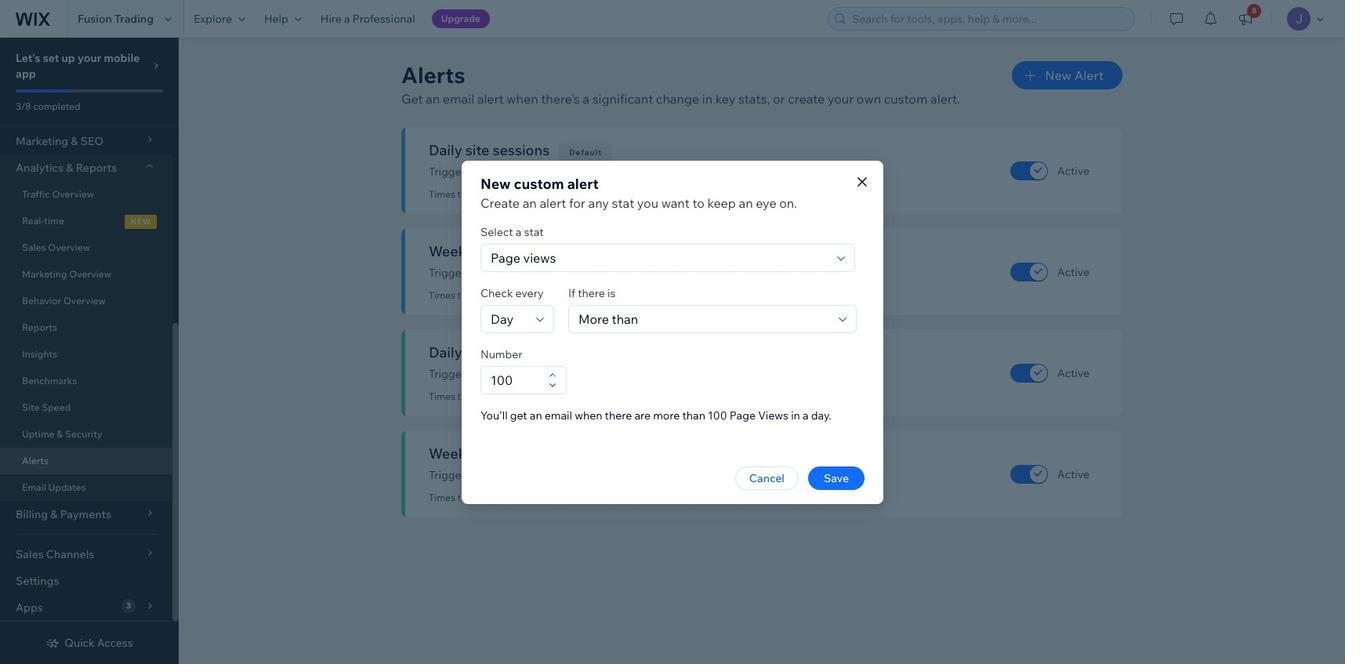 Task type: describe. For each thing, give the bounding box(es) containing it.
sales overview
[[22, 242, 90, 253]]

significant inside weekly total sales trigger: significant change in weekly total sales.
[[471, 468, 524, 482]]

weekly for weekly total sales trigger: significant change in weekly total sales.
[[429, 445, 478, 463]]

an right create
[[523, 195, 537, 211]]

total down check every field
[[466, 344, 496, 362]]

analytics
[[16, 161, 64, 175]]

times triggered: never triggered for daily total sales
[[429, 391, 571, 402]]

email for alerts
[[443, 91, 475, 107]]

1 vertical spatial when
[[575, 408, 603, 422]]

new custom alert create an alert for any stat you want to keep an eye on.
[[481, 175, 798, 211]]

triggered: for daily site sessions
[[458, 188, 501, 200]]

trigger: significant change in daily site sessions.
[[429, 165, 673, 179]]

triggered: for weekly site sessions
[[458, 289, 501, 301]]

stats,
[[739, 91, 770, 107]]

when inside alerts get an email alert when there's a significant change in key stats, or create your own custom alert.
[[507, 91, 538, 107]]

get
[[402, 91, 423, 107]]

3/8 completed
[[16, 100, 80, 112]]

email updates
[[22, 482, 86, 493]]

marketing overview
[[22, 268, 111, 280]]

triggered for daily total sales
[[530, 391, 571, 402]]

sessions for weekly site sessions
[[508, 242, 565, 260]]

4 never from the top
[[503, 492, 528, 504]]

Select a stat field
[[486, 244, 833, 271]]

active for daily site sessions
[[1058, 164, 1090, 178]]

8 button
[[1229, 0, 1263, 38]]

on.
[[780, 195, 798, 211]]

help
[[264, 12, 288, 26]]

default for weekly site sessions
[[585, 249, 618, 259]]

marketing
[[22, 268, 67, 280]]

0 vertical spatial sales.
[[631, 367, 660, 381]]

total down you'll
[[481, 445, 512, 463]]

a left day.
[[803, 408, 809, 422]]

& for uptime
[[57, 428, 63, 440]]

completed
[[33, 100, 80, 112]]

upgrade
[[441, 13, 481, 24]]

new for custom
[[481, 175, 511, 193]]

times for daily site sessions
[[429, 188, 456, 200]]

for
[[569, 195, 586, 211]]

app
[[16, 67, 36, 81]]

daily for sales
[[579, 367, 603, 381]]

your inside alerts get an email alert when there's a significant change in key stats, or create your own custom alert.
[[828, 91, 854, 107]]

your inside let's set up your mobile app
[[78, 51, 101, 65]]

daily total sales
[[429, 344, 533, 362]]

4 times from the top
[[429, 492, 456, 504]]

daily site sessions
[[429, 141, 550, 159]]

traffic
[[22, 188, 50, 200]]

professional
[[353, 12, 415, 26]]

let's
[[16, 51, 40, 65]]

never for daily site sessions
[[503, 188, 528, 200]]

significant for daily total sales
[[471, 367, 524, 381]]

If there is field
[[574, 305, 834, 332]]

default for daily site sessions
[[570, 147, 603, 158]]

number
[[481, 347, 523, 361]]

select a stat
[[481, 225, 544, 239]]

fusion
[[78, 12, 112, 26]]

sidebar element
[[0, 0, 179, 664]]

& for analytics
[[66, 161, 73, 175]]

in inside weekly total sales trigger: significant change in weekly total sales.
[[567, 468, 576, 482]]

2 vertical spatial alert
[[540, 195, 566, 211]]

page
[[730, 408, 756, 422]]

uptime
[[22, 428, 55, 440]]

trading
[[114, 12, 154, 26]]

quick access
[[65, 636, 133, 650]]

get
[[510, 408, 528, 422]]

analytics & reports button
[[0, 155, 173, 181]]

triggered: for daily total sales
[[458, 391, 501, 402]]

a right hire
[[344, 12, 350, 26]]

trigger: for weekly site sessions
[[429, 266, 468, 280]]

email updates link
[[0, 474, 173, 501]]

active for daily total sales
[[1058, 366, 1090, 380]]

daily for daily site sessions
[[429, 141, 462, 159]]

Search for tools, apps, help & more... field
[[848, 8, 1130, 30]]

1 vertical spatial stat
[[524, 225, 544, 239]]

change for weekly site sessions
[[527, 266, 565, 280]]

an inside alerts get an email alert when there's a significant change in key stats, or create your own custom alert.
[[426, 91, 440, 107]]

set
[[43, 51, 59, 65]]

significant for daily site sessions
[[471, 165, 524, 179]]

overview for behavior overview
[[63, 295, 106, 307]]

any
[[589, 195, 609, 211]]

real-time
[[22, 215, 64, 227]]

2 horizontal spatial alert
[[568, 175, 599, 193]]

to
[[693, 195, 705, 211]]

trigger: significant change in daily total sales.
[[429, 367, 660, 381]]

trigger: significant change in weekly site sessions.
[[429, 266, 684, 280]]

save
[[824, 471, 849, 485]]

mobile
[[104, 51, 140, 65]]

change inside weekly total sales trigger: significant change in weekly total sales.
[[527, 468, 565, 482]]

day.
[[812, 408, 832, 422]]

uptime & security link
[[0, 421, 173, 448]]

sales
[[22, 242, 46, 253]]

alerts for alerts
[[22, 455, 49, 467]]

settings link
[[0, 568, 173, 594]]

sessions. for daily site sessions
[[626, 165, 673, 179]]

up
[[62, 51, 75, 65]]

eye
[[756, 195, 777, 211]]

behavior
[[22, 295, 61, 307]]

access
[[97, 636, 133, 650]]

change inside alerts get an email alert when there's a significant change in key stats, or create your own custom alert.
[[656, 91, 700, 107]]

are
[[635, 408, 651, 422]]

1 weekly from the top
[[579, 266, 614, 280]]

3/8
[[16, 100, 31, 112]]

overview for traffic overview
[[52, 188, 94, 200]]

help button
[[255, 0, 311, 38]]

views
[[759, 408, 789, 422]]

alerts get an email alert when there's a significant change in key stats, or create your own custom alert.
[[402, 61, 961, 107]]

total up the you'll get an email when there are more than 100 page views in a day.
[[605, 367, 629, 381]]

want
[[662, 195, 690, 211]]

is
[[608, 286, 616, 300]]

alert
[[1075, 67, 1104, 83]]

real-
[[22, 215, 44, 227]]

never for weekly site sessions
[[503, 289, 528, 301]]

behavior overview link
[[0, 288, 173, 314]]

Number text field
[[486, 367, 544, 393]]

0 vertical spatial there
[[578, 286, 605, 300]]

security
[[65, 428, 102, 440]]

or
[[773, 91, 786, 107]]

sales. inside weekly total sales trigger: significant change in weekly total sales.
[[642, 468, 671, 482]]

change for daily site sessions
[[527, 165, 565, 179]]

you
[[637, 195, 659, 211]]

custom inside alerts get an email alert when there's a significant change in key stats, or create your own custom alert.
[[884, 91, 928, 107]]

save button
[[809, 466, 865, 490]]

in inside alerts get an email alert when there's a significant change in key stats, or create your own custom alert.
[[703, 91, 713, 107]]

alert inside alerts get an email alert when there's a significant change in key stats, or create your own custom alert.
[[477, 91, 504, 107]]

there's
[[541, 91, 580, 107]]

updates
[[48, 482, 86, 493]]

keep
[[708, 195, 736, 211]]

reports link
[[0, 314, 173, 341]]

overview for sales overview
[[48, 242, 90, 253]]

times for weekly site sessions
[[429, 289, 456, 301]]

time
[[44, 215, 64, 227]]

alert.
[[931, 91, 961, 107]]



Task type: locate. For each thing, give the bounding box(es) containing it.
0 vertical spatial alerts
[[402, 61, 466, 89]]

change up every
[[527, 266, 565, 280]]

3 triggered: from the top
[[458, 391, 501, 402]]

0 vertical spatial sales
[[499, 344, 533, 362]]

2 weekly from the top
[[579, 468, 614, 482]]

1 horizontal spatial stat
[[612, 195, 635, 211]]

1 vertical spatial daily
[[429, 344, 462, 362]]

trigger: for daily total sales
[[429, 367, 468, 381]]

sessions up trigger: significant change in daily site sessions.
[[493, 141, 550, 159]]

if there is
[[569, 286, 616, 300]]

an left eye
[[739, 195, 753, 211]]

0 horizontal spatial custom
[[514, 175, 564, 193]]

new for alert
[[1046, 67, 1072, 83]]

never up select a stat
[[503, 188, 528, 200]]

daily up any
[[579, 165, 603, 179]]

weekly for weekly site sessions
[[429, 242, 478, 260]]

new left alert
[[1046, 67, 1072, 83]]

weekly inside weekly total sales trigger: significant change in weekly total sales.
[[429, 445, 478, 463]]

3 triggered from the top
[[530, 391, 571, 402]]

0 vertical spatial daily
[[429, 141, 462, 159]]

alert up daily site sessions
[[477, 91, 504, 107]]

quick
[[65, 636, 95, 650]]

your
[[78, 51, 101, 65], [828, 91, 854, 107]]

alerts inside sidebar element
[[22, 455, 49, 467]]

weekly inside weekly total sales trigger: significant change in weekly total sales.
[[579, 468, 614, 482]]

when left there's
[[507, 91, 538, 107]]

stat inside "new custom alert create an alert for any stat you want to keep an eye on."
[[612, 195, 635, 211]]

4 active from the top
[[1058, 467, 1090, 481]]

3 active from the top
[[1058, 366, 1090, 380]]

0 horizontal spatial stat
[[524, 225, 544, 239]]

0 vertical spatial alert
[[477, 91, 504, 107]]

daily for daily total sales
[[429, 344, 462, 362]]

custom
[[884, 91, 928, 107], [514, 175, 564, 193]]

0 vertical spatial default
[[570, 147, 603, 158]]

total down are
[[617, 468, 640, 482]]

an right get
[[426, 91, 440, 107]]

0 horizontal spatial reports
[[22, 322, 57, 333]]

significant down you'll
[[471, 468, 524, 482]]

a right there's
[[583, 91, 590, 107]]

1 daily from the top
[[579, 165, 603, 179]]

0 horizontal spatial email
[[443, 91, 475, 107]]

2 daily from the top
[[429, 344, 462, 362]]

custom right own in the top right of the page
[[884, 91, 928, 107]]

1 horizontal spatial custom
[[884, 91, 928, 107]]

sessions
[[493, 141, 550, 159], [508, 242, 565, 260]]

sessions for daily site sessions
[[493, 141, 550, 159]]

triggered down trigger: significant change in daily site sessions.
[[530, 188, 571, 200]]

1 vertical spatial alert
[[568, 175, 599, 193]]

8
[[1252, 5, 1257, 16]]

analytics & reports
[[16, 161, 117, 175]]

overview up marketing overview
[[48, 242, 90, 253]]

overview down sales overview link
[[69, 268, 111, 280]]

1 horizontal spatial &
[[66, 161, 73, 175]]

email inside alerts get an email alert when there's a significant change in key stats, or create your own custom alert.
[[443, 91, 475, 107]]

3 trigger: from the top
[[429, 367, 468, 381]]

times triggered: never triggered for weekly site sessions
[[429, 289, 571, 301]]

3 times from the top
[[429, 391, 456, 402]]

4 triggered from the top
[[530, 492, 571, 504]]

1 vertical spatial weekly
[[429, 445, 478, 463]]

insights link
[[0, 341, 173, 368]]

1 triggered from the top
[[530, 188, 571, 200]]

alert
[[477, 91, 504, 107], [568, 175, 599, 193], [540, 195, 566, 211]]

alerts up email
[[22, 455, 49, 467]]

1 horizontal spatial alerts
[[402, 61, 466, 89]]

2 daily from the top
[[579, 367, 603, 381]]

stat right any
[[612, 195, 635, 211]]

when left are
[[575, 408, 603, 422]]

0 horizontal spatial alert
[[477, 91, 504, 107]]

key
[[716, 91, 736, 107]]

default up if there is
[[585, 249, 618, 259]]

active
[[1058, 164, 1090, 178], [1058, 265, 1090, 279], [1058, 366, 1090, 380], [1058, 467, 1090, 481]]

you'll get an email when there are more than 100 page views in a day.
[[481, 408, 832, 422]]

triggered down "trigger: significant change in daily total sales."
[[530, 391, 571, 402]]

a right select
[[516, 225, 522, 239]]

1 horizontal spatial reports
[[76, 161, 117, 175]]

1 vertical spatial daily
[[579, 367, 603, 381]]

1 horizontal spatial email
[[545, 408, 573, 422]]

sessions. up "you"
[[626, 165, 673, 179]]

triggered: up check every field
[[458, 289, 501, 301]]

100
[[708, 408, 728, 422]]

triggered down weekly total sales trigger: significant change in weekly total sales.
[[530, 492, 571, 504]]

change up get in the bottom of the page
[[527, 367, 565, 381]]

0 horizontal spatial your
[[78, 51, 101, 65]]

email for you'll
[[545, 408, 573, 422]]

alerts link
[[0, 448, 173, 474]]

let's set up your mobile app
[[16, 51, 140, 81]]

an right get in the bottom of the page
[[530, 408, 542, 422]]

1 vertical spatial reports
[[22, 322, 57, 333]]

triggered for daily site sessions
[[530, 188, 571, 200]]

hire a professional link
[[311, 0, 425, 38]]

site
[[466, 141, 490, 159], [605, 165, 624, 179], [481, 242, 505, 260], [617, 266, 635, 280]]

explore
[[194, 12, 232, 26]]

1 vertical spatial &
[[57, 428, 63, 440]]

custom up create
[[514, 175, 564, 193]]

times triggered: never triggered down weekly total sales trigger: significant change in weekly total sales.
[[429, 492, 571, 504]]

there
[[578, 286, 605, 300], [605, 408, 632, 422]]

select
[[481, 225, 513, 239]]

1 vertical spatial sales.
[[642, 468, 671, 482]]

settings
[[16, 574, 59, 588]]

triggered
[[530, 188, 571, 200], [530, 289, 571, 301], [530, 391, 571, 402], [530, 492, 571, 504]]

0 vertical spatial daily
[[579, 165, 603, 179]]

daily
[[579, 165, 603, 179], [579, 367, 603, 381]]

&
[[66, 161, 73, 175], [57, 428, 63, 440]]

significant up check
[[471, 266, 524, 280]]

new inside button
[[1046, 67, 1072, 83]]

Check every field
[[486, 305, 532, 332]]

new inside "new custom alert create an alert for any stat you want to keep an eye on."
[[481, 175, 511, 193]]

times for daily total sales
[[429, 391, 456, 402]]

sessions. for weekly site sessions
[[638, 266, 684, 280]]

more
[[653, 408, 680, 422]]

sales.
[[631, 367, 660, 381], [642, 468, 671, 482]]

fusion trading
[[78, 12, 154, 26]]

2 triggered: from the top
[[458, 289, 501, 301]]

in
[[703, 91, 713, 107], [567, 165, 576, 179], [567, 266, 576, 280], [567, 367, 576, 381], [791, 408, 801, 422], [567, 468, 576, 482]]

1 vertical spatial sessions
[[508, 242, 565, 260]]

3 never from the top
[[503, 391, 528, 402]]

0 vertical spatial stat
[[612, 195, 635, 211]]

hire a professional
[[321, 12, 415, 26]]

significant for weekly site sessions
[[471, 266, 524, 280]]

trigger:
[[429, 165, 468, 179], [429, 266, 468, 280], [429, 367, 468, 381], [429, 468, 468, 482]]

0 vertical spatial reports
[[76, 161, 117, 175]]

2 times triggered: never triggered from the top
[[429, 289, 571, 301]]

there right if
[[578, 286, 605, 300]]

0 vertical spatial weekly
[[429, 242, 478, 260]]

reports inside popup button
[[76, 161, 117, 175]]

a inside alerts get an email alert when there's a significant change in key stats, or create your own custom alert.
[[583, 91, 590, 107]]

reports up insights
[[22, 322, 57, 333]]

new alert
[[1046, 67, 1104, 83]]

benchmarks link
[[0, 368, 173, 394]]

change for daily total sales
[[527, 367, 565, 381]]

never down weekly total sales trigger: significant change in weekly total sales.
[[503, 492, 528, 504]]

4 trigger: from the top
[[429, 468, 468, 482]]

& right 'uptime'
[[57, 428, 63, 440]]

1 vertical spatial sales
[[515, 445, 548, 463]]

2 weekly from the top
[[429, 445, 478, 463]]

never for daily total sales
[[503, 391, 528, 402]]

sessions. up if there is field
[[638, 266, 684, 280]]

behavior overview
[[22, 295, 106, 307]]

1 triggered: from the top
[[458, 188, 501, 200]]

reports up the traffic overview link
[[76, 161, 117, 175]]

stat
[[612, 195, 635, 211], [524, 225, 544, 239]]

0 vertical spatial your
[[78, 51, 101, 65]]

never up check every field
[[503, 289, 528, 301]]

1 times from the top
[[429, 188, 456, 200]]

1 vertical spatial your
[[828, 91, 854, 107]]

significant inside alerts get an email alert when there's a significant change in key stats, or create your own custom alert.
[[593, 91, 653, 107]]

sales down get in the bottom of the page
[[515, 445, 548, 463]]

times triggered: never triggered up select
[[429, 188, 571, 200]]

triggered: down weekly total sales trigger: significant change in weekly total sales.
[[458, 492, 501, 504]]

speed
[[42, 402, 71, 413]]

sales inside weekly total sales trigger: significant change in weekly total sales.
[[515, 445, 548, 463]]

create
[[788, 91, 825, 107]]

0 vertical spatial &
[[66, 161, 73, 175]]

daily for sessions
[[579, 165, 603, 179]]

0 vertical spatial when
[[507, 91, 538, 107]]

0 vertical spatial sessions
[[493, 141, 550, 159]]

check every
[[481, 286, 544, 300]]

active for weekly site sessions
[[1058, 265, 1090, 279]]

cancel button
[[736, 466, 799, 490]]

0 vertical spatial sessions.
[[626, 165, 673, 179]]

overview down analytics & reports
[[52, 188, 94, 200]]

alert up for
[[568, 175, 599, 193]]

own
[[857, 91, 882, 107]]

significant
[[593, 91, 653, 107], [471, 165, 524, 179], [471, 266, 524, 280], [471, 367, 524, 381], [471, 468, 524, 482]]

times triggered: never triggered up you'll
[[429, 391, 571, 402]]

0 vertical spatial email
[[443, 91, 475, 107]]

your left own in the top right of the page
[[828, 91, 854, 107]]

& inside "link"
[[57, 428, 63, 440]]

default up trigger: significant change in daily site sessions.
[[570, 147, 603, 158]]

new
[[1046, 67, 1072, 83], [481, 175, 511, 193]]

1 weekly from the top
[[429, 242, 478, 260]]

times triggered: never triggered
[[429, 188, 571, 200], [429, 289, 571, 301], [429, 391, 571, 402], [429, 492, 571, 504]]

weekly total sales trigger: significant change in weekly total sales.
[[429, 445, 671, 482]]

1 never from the top
[[503, 188, 528, 200]]

alerts for alerts get an email alert when there's a significant change in key stats, or create your own custom alert.
[[402, 61, 466, 89]]

your right up
[[78, 51, 101, 65]]

change down get in the bottom of the page
[[527, 468, 565, 482]]

1 vertical spatial custom
[[514, 175, 564, 193]]

1 trigger: from the top
[[429, 165, 468, 179]]

trigger: for daily site sessions
[[429, 165, 468, 179]]

change down daily site sessions
[[527, 165, 565, 179]]

create
[[481, 195, 520, 211]]

2 times from the top
[[429, 289, 456, 301]]

1 vertical spatial sessions.
[[638, 266, 684, 280]]

alert left for
[[540, 195, 566, 211]]

email right get
[[443, 91, 475, 107]]

email
[[443, 91, 475, 107], [545, 408, 573, 422]]

0 vertical spatial new
[[1046, 67, 1072, 83]]

traffic overview
[[22, 188, 94, 200]]

email right get in the bottom of the page
[[545, 408, 573, 422]]

stat right select
[[524, 225, 544, 239]]

new up create
[[481, 175, 511, 193]]

2 trigger: from the top
[[429, 266, 468, 280]]

1 horizontal spatial your
[[828, 91, 854, 107]]

daily right "number" text field
[[579, 367, 603, 381]]

upgrade button
[[432, 9, 490, 28]]

quick access button
[[46, 636, 133, 650]]

uptime & security
[[22, 428, 102, 440]]

site speed link
[[0, 394, 173, 421]]

2 triggered from the top
[[530, 289, 571, 301]]

0 horizontal spatial new
[[481, 175, 511, 193]]

check
[[481, 286, 513, 300]]

sales for daily
[[499, 344, 533, 362]]

weekly site sessions
[[429, 242, 565, 260]]

1 horizontal spatial when
[[575, 408, 603, 422]]

4 triggered: from the top
[[458, 492, 501, 504]]

triggered: up you'll
[[458, 391, 501, 402]]

custom inside "new custom alert create an alert for any stat you want to keep an eye on."
[[514, 175, 564, 193]]

1 daily from the top
[[429, 141, 462, 159]]

times triggered: never triggered up check every field
[[429, 289, 571, 301]]

4 times triggered: never triggered from the top
[[429, 492, 571, 504]]

there left are
[[605, 408, 632, 422]]

& inside popup button
[[66, 161, 73, 175]]

weekly
[[429, 242, 478, 260], [429, 445, 478, 463]]

sessions up trigger: significant change in weekly site sessions.
[[508, 242, 565, 260]]

significant down number
[[471, 367, 524, 381]]

alerts inside alerts get an email alert when there's a significant change in key stats, or create your own custom alert.
[[402, 61, 466, 89]]

new alert button
[[1013, 61, 1123, 89]]

2 active from the top
[[1058, 265, 1090, 279]]

triggered: up select
[[458, 188, 501, 200]]

1 vertical spatial weekly
[[579, 468, 614, 482]]

1 horizontal spatial alert
[[540, 195, 566, 211]]

2 never from the top
[[503, 289, 528, 301]]

traffic overview link
[[0, 181, 173, 208]]

1 vertical spatial email
[[545, 408, 573, 422]]

sales for weekly
[[515, 445, 548, 463]]

0 horizontal spatial alerts
[[22, 455, 49, 467]]

overview down marketing overview link at the top left
[[63, 295, 106, 307]]

0 horizontal spatial &
[[57, 428, 63, 440]]

triggered down trigger: significant change in weekly site sessions.
[[530, 289, 571, 301]]

hire
[[321, 12, 342, 26]]

overview for marketing overview
[[69, 268, 111, 280]]

& up traffic overview
[[66, 161, 73, 175]]

triggered:
[[458, 188, 501, 200], [458, 289, 501, 301], [458, 391, 501, 402], [458, 492, 501, 504]]

1 active from the top
[[1058, 164, 1090, 178]]

triggered for weekly site sessions
[[530, 289, 571, 301]]

sales. down the you'll get an email when there are more than 100 page views in a day.
[[642, 468, 671, 482]]

overview inside 'link'
[[63, 295, 106, 307]]

cancel
[[750, 471, 785, 485]]

1 vertical spatial there
[[605, 408, 632, 422]]

alerts up get
[[402, 61, 466, 89]]

sales. up are
[[631, 367, 660, 381]]

1 horizontal spatial new
[[1046, 67, 1072, 83]]

0 vertical spatial weekly
[[579, 266, 614, 280]]

never up get in the bottom of the page
[[503, 391, 528, 402]]

when
[[507, 91, 538, 107], [575, 408, 603, 422]]

sales overview link
[[0, 234, 173, 261]]

marketing overview link
[[0, 261, 173, 288]]

sales up "number" text field
[[499, 344, 533, 362]]

3 times triggered: never triggered from the top
[[429, 391, 571, 402]]

significant right there's
[[593, 91, 653, 107]]

0 horizontal spatial when
[[507, 91, 538, 107]]

1 vertical spatial alerts
[[22, 455, 49, 467]]

times triggered: never triggered for daily site sessions
[[429, 188, 571, 200]]

trigger: inside weekly total sales trigger: significant change in weekly total sales.
[[429, 468, 468, 482]]

1 vertical spatial default
[[585, 249, 618, 259]]

significant down daily site sessions
[[471, 165, 524, 179]]

change left key
[[656, 91, 700, 107]]

change
[[656, 91, 700, 107], [527, 165, 565, 179], [527, 266, 565, 280], [527, 367, 565, 381], [527, 468, 565, 482]]

every
[[516, 286, 544, 300]]

0 vertical spatial custom
[[884, 91, 928, 107]]

1 times triggered: never triggered from the top
[[429, 188, 571, 200]]

1 vertical spatial new
[[481, 175, 511, 193]]



Task type: vqa. For each thing, say whether or not it's contained in the screenshot.
3rd triggered: from the bottom of the page
yes



